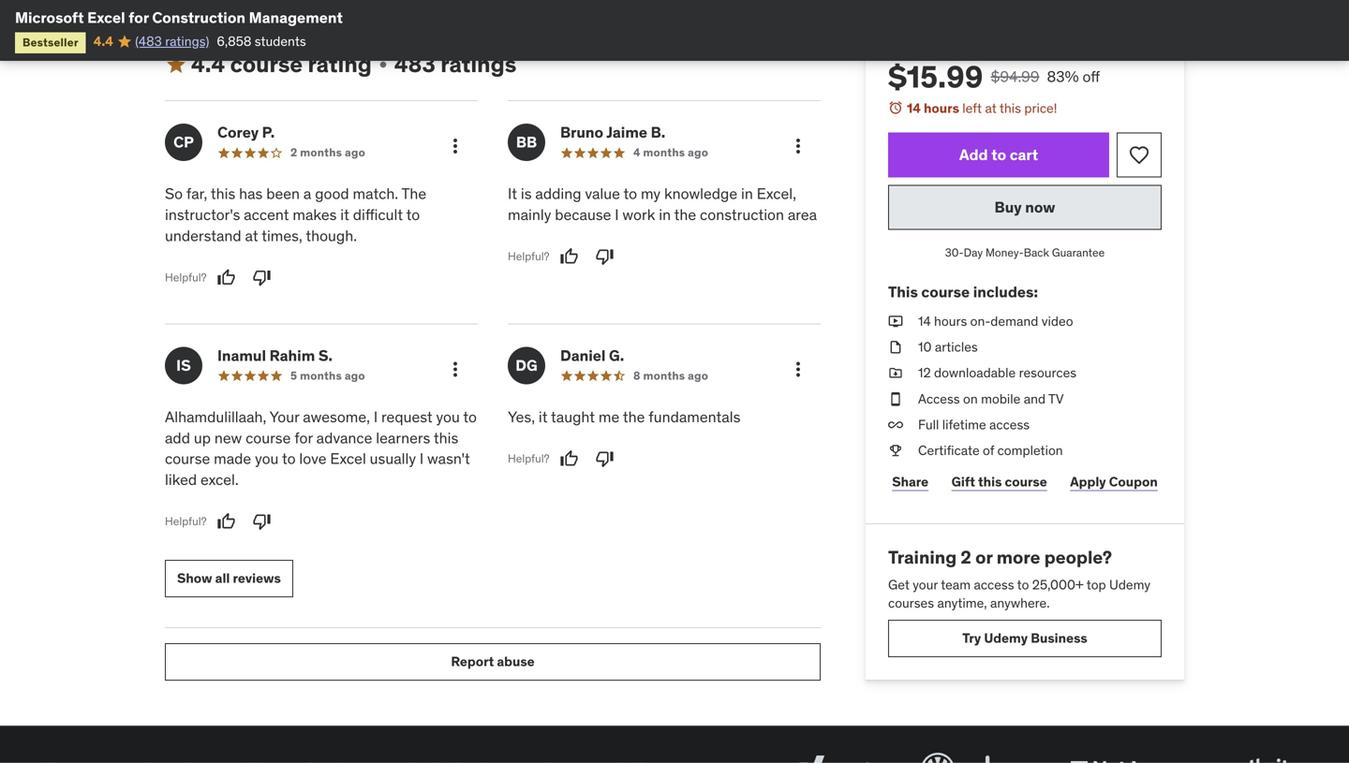 Task type: vqa. For each thing, say whether or not it's contained in the screenshot.


Task type: describe. For each thing, give the bounding box(es) containing it.
for inside 'alhamdulillaah, your awesome, i request you to add up new course for advance learners this course made you to love excel usually i wasn't liked excel.'
[[295, 429, 313, 448]]

4.4 course rating
[[191, 50, 372, 78]]

udemy inside training 2 or more people? get your team access to 25,000+ top udemy courses anytime, anywhere.
[[1110, 577, 1151, 594]]

1 vertical spatial udemy
[[985, 630, 1028, 647]]

the inside it is adding value to my knowledge in excel, mainly because i work in the construction area
[[675, 205, 697, 225]]

yes, it taught me the fundamentals
[[508, 408, 741, 427]]

hours for on-
[[935, 313, 968, 330]]

14 hours on-demand video
[[919, 313, 1074, 330]]

nasdaq image
[[787, 750, 895, 764]]

anytime,
[[938, 595, 988, 612]]

months for bruno jaime b.
[[643, 146, 685, 160]]

wasn't
[[427, 450, 470, 469]]

ratings
[[441, 50, 517, 78]]

instructor's
[[165, 205, 240, 225]]

(483 ratings)
[[135, 33, 209, 50]]

additional actions for review by bruno jaime b. image
[[787, 135, 810, 158]]

12
[[919, 365, 931, 382]]

buy
[[995, 198, 1022, 217]]

it
[[508, 184, 517, 204]]

14 for 14 hours left at this price!
[[907, 100, 921, 117]]

advance
[[317, 429, 373, 448]]

try udemy business link
[[889, 621, 1162, 658]]

this course includes:
[[889, 282, 1039, 302]]

tv
[[1049, 391, 1064, 408]]

helpful? for alhamdulillaah, your awesome, i request you to add up new course for advance learners this course made you to love excel usually i wasn't liked excel.
[[165, 515, 207, 529]]

daniel g.
[[561, 346, 624, 365]]

2 vertical spatial i
[[420, 450, 424, 469]]

1 vertical spatial the
[[623, 408, 645, 427]]

so far, this has been a good match. the instructor's accent makes it difficult to understand at times, though.
[[165, 184, 427, 246]]

0 horizontal spatial excel
[[87, 8, 125, 27]]

report abuse
[[451, 654, 535, 671]]

demand
[[991, 313, 1039, 330]]

is
[[176, 356, 191, 375]]

14 for 14 hours on-demand video
[[919, 313, 931, 330]]

483 ratings
[[395, 50, 517, 78]]

abuse
[[497, 654, 535, 671]]

8
[[634, 369, 641, 383]]

my
[[641, 184, 661, 204]]

money-
[[986, 246, 1024, 260]]

alhamdulillaah,
[[165, 408, 267, 427]]

this right gift on the right of the page
[[979, 474, 1002, 491]]

apply coupon
[[1071, 474, 1158, 491]]

access inside training 2 or more people? get your team access to 25,000+ top udemy courses anytime, anywhere.
[[974, 577, 1015, 594]]

add to cart button
[[889, 133, 1110, 178]]

eventbrite image
[[1197, 750, 1305, 764]]

up
[[194, 429, 211, 448]]

83%
[[1047, 67, 1079, 86]]

4
[[634, 146, 641, 160]]

1 horizontal spatial it
[[539, 408, 548, 427]]

yes,
[[508, 408, 535, 427]]

volkswagen image
[[918, 750, 959, 764]]

microsoft excel for construction management
[[15, 8, 343, 27]]

excel.
[[201, 471, 239, 490]]

12 downloadable resources
[[919, 365, 1077, 382]]

made
[[214, 450, 251, 469]]

b.
[[651, 123, 666, 142]]

$15.99
[[889, 58, 984, 96]]

back
[[1024, 246, 1050, 260]]

30-
[[946, 246, 964, 260]]

area
[[788, 205, 817, 225]]

helpful? for so far, this has been a good match. the instructor's accent makes it difficult to understand at times, though.
[[165, 270, 207, 285]]

love
[[299, 450, 327, 469]]

excel,
[[757, 184, 797, 204]]

match.
[[353, 184, 398, 204]]

coupon
[[1110, 474, 1158, 491]]

video
[[1042, 313, 1074, 330]]

months for daniel g.
[[643, 369, 685, 383]]

xsmall image for access
[[889, 390, 904, 409]]

daniel
[[561, 346, 606, 365]]

add to cart
[[960, 145, 1039, 164]]

xsmall image for 14
[[889, 313, 904, 331]]

of
[[983, 442, 995, 459]]

taught
[[551, 408, 595, 427]]

additional actions for review by inamul rahim s. image
[[444, 358, 467, 381]]

additional actions for review by daniel g. image
[[787, 358, 810, 381]]

this inside 'alhamdulillaah, your awesome, i request you to add up new course for advance learners this course made you to love excel usually i wasn't liked excel.'
[[434, 429, 459, 448]]

rahim
[[270, 346, 315, 365]]

gift this course link
[[948, 464, 1052, 502]]

course down completion
[[1005, 474, 1048, 491]]

xsmall image for full
[[889, 416, 904, 434]]

to inside it is adding value to my knowledge in excel, mainly because i work in the construction area
[[624, 184, 637, 204]]

to inside add to cart button
[[992, 145, 1007, 164]]

10 articles
[[919, 339, 978, 356]]

0 horizontal spatial 2
[[291, 146, 298, 160]]

because
[[555, 205, 612, 225]]

$15.99 $94.99 83% off
[[889, 58, 1101, 96]]

gift
[[952, 474, 976, 491]]

team
[[941, 577, 971, 594]]

dg
[[516, 356, 538, 375]]

adding
[[536, 184, 582, 204]]

mark review by bruno jaime b. as unhelpful image
[[596, 247, 614, 266]]

6,858
[[217, 33, 252, 50]]

me
[[599, 408, 620, 427]]

helpful? for yes, it taught me the fundamentals
[[508, 452, 550, 466]]

0 vertical spatial xsmall image
[[376, 57, 391, 72]]

access on mobile and tv
[[919, 391, 1064, 408]]

excel inside 'alhamdulillaah, your awesome, i request you to add up new course for advance learners this course made you to love excel usually i wasn't liked excel.'
[[330, 450, 366, 469]]

25,000+
[[1033, 577, 1084, 594]]

times,
[[262, 226, 303, 246]]

months for corey p.
[[300, 146, 342, 160]]

2 inside training 2 or more people? get your team access to 25,000+ top udemy courses anytime, anywhere.
[[961, 547, 972, 569]]

medium image
[[165, 53, 187, 76]]

or
[[976, 547, 993, 569]]

1 vertical spatial in
[[659, 205, 671, 225]]

students
[[255, 33, 306, 50]]

microsoft
[[15, 8, 84, 27]]

netapp image
[[1067, 750, 1174, 764]]

gift this course
[[952, 474, 1048, 491]]

a
[[304, 184, 312, 204]]

i inside it is adding value to my knowledge in excel, mainly because i work in the construction area
[[615, 205, 619, 225]]

1 vertical spatial i
[[374, 408, 378, 427]]

courses
[[889, 595, 935, 612]]

show
[[177, 570, 212, 587]]

liked
[[165, 471, 197, 490]]



Task type: locate. For each thing, give the bounding box(es) containing it.
1 vertical spatial 2
[[961, 547, 972, 569]]

5 months ago
[[291, 369, 365, 383]]

report abuse button
[[165, 644, 821, 681]]

certificate
[[919, 442, 980, 459]]

months for inamul rahim s.
[[300, 369, 342, 383]]

0 horizontal spatial it
[[341, 205, 350, 225]]

xsmall image for 10
[[889, 338, 904, 357]]

at down accent
[[245, 226, 258, 246]]

i left work
[[615, 205, 619, 225]]

0 vertical spatial at
[[986, 100, 997, 117]]

you right request
[[436, 408, 460, 427]]

more
[[997, 547, 1041, 569]]

1 vertical spatial xsmall image
[[889, 364, 904, 383]]

xsmall image
[[376, 57, 391, 72], [889, 364, 904, 383], [889, 442, 904, 460]]

reviews
[[233, 570, 281, 587]]

accent
[[244, 205, 289, 225]]

corey p.
[[217, 123, 275, 142]]

work
[[623, 205, 656, 225]]

1 horizontal spatial for
[[295, 429, 313, 448]]

course down '30-' in the top right of the page
[[922, 282, 970, 302]]

helpful? left mark review by bruno jaime b. as helpful image
[[508, 249, 550, 264]]

and
[[1024, 391, 1046, 408]]

this right far,
[[211, 184, 236, 204]]

0 vertical spatial for
[[129, 8, 149, 27]]

cart
[[1010, 145, 1039, 164]]

mobile
[[981, 391, 1021, 408]]

ago up knowledge
[[688, 146, 709, 160]]

show all reviews button
[[165, 561, 293, 598]]

1 horizontal spatial i
[[420, 450, 424, 469]]

course
[[230, 50, 303, 78], [922, 282, 970, 302], [246, 429, 291, 448], [165, 450, 210, 469], [1005, 474, 1048, 491]]

good
[[315, 184, 349, 204]]

1 vertical spatial hours
[[935, 313, 968, 330]]

ago up match.
[[345, 146, 366, 160]]

p.
[[262, 123, 275, 142]]

to left my
[[624, 184, 637, 204]]

ago up awesome,
[[345, 369, 365, 383]]

all
[[215, 570, 230, 587]]

it right 'yes,' at the left
[[539, 408, 548, 427]]

4 xsmall image from the top
[[889, 416, 904, 434]]

0 vertical spatial you
[[436, 408, 460, 427]]

14 up 10
[[919, 313, 931, 330]]

for up love
[[295, 429, 313, 448]]

day
[[964, 246, 983, 260]]

0 horizontal spatial at
[[245, 226, 258, 246]]

course down your
[[246, 429, 291, 448]]

0 vertical spatial 4.4
[[93, 33, 113, 50]]

xsmall image left 10
[[889, 338, 904, 357]]

1 horizontal spatial excel
[[330, 450, 366, 469]]

report
[[451, 654, 494, 671]]

for
[[129, 8, 149, 27], [295, 429, 313, 448]]

training
[[889, 547, 957, 569]]

try
[[963, 630, 982, 647]]

(483
[[135, 33, 162, 50]]

1 vertical spatial 4.4
[[191, 50, 225, 78]]

excel down 'advance'
[[330, 450, 366, 469]]

udemy right try
[[985, 630, 1028, 647]]

training 2 or more people? get your team access to 25,000+ top udemy courses anytime, anywhere.
[[889, 547, 1151, 612]]

1 horizontal spatial you
[[436, 408, 460, 427]]

mainly
[[508, 205, 552, 225]]

g.
[[609, 346, 624, 365]]

0 horizontal spatial the
[[623, 408, 645, 427]]

0 horizontal spatial udemy
[[985, 630, 1028, 647]]

0 vertical spatial it
[[341, 205, 350, 225]]

ago for in
[[688, 146, 709, 160]]

xsmall image for 12
[[889, 364, 904, 383]]

1 horizontal spatial 4.4
[[191, 50, 225, 78]]

certificate of completion
[[919, 442, 1064, 459]]

0 horizontal spatial 4.4
[[93, 33, 113, 50]]

jaime
[[607, 123, 648, 142]]

hours up 10 articles
[[935, 313, 968, 330]]

months up good
[[300, 146, 342, 160]]

resources
[[1019, 365, 1077, 382]]

0 horizontal spatial you
[[255, 450, 279, 469]]

to up wasn't
[[463, 408, 477, 427]]

buy now
[[995, 198, 1056, 217]]

share
[[893, 474, 929, 491]]

the
[[675, 205, 697, 225], [623, 408, 645, 427]]

4.4 for 4.4
[[93, 33, 113, 50]]

to down the
[[406, 205, 420, 225]]

mark review by daniel g. as unhelpful image
[[596, 450, 614, 469]]

the right 'me'
[[623, 408, 645, 427]]

1 horizontal spatial at
[[986, 100, 997, 117]]

2 xsmall image from the top
[[889, 338, 904, 357]]

xsmall image up share
[[889, 442, 904, 460]]

0 horizontal spatial for
[[129, 8, 149, 27]]

now
[[1026, 198, 1056, 217]]

management
[[249, 8, 343, 27]]

0 vertical spatial the
[[675, 205, 697, 225]]

xsmall image left access
[[889, 390, 904, 409]]

usually
[[370, 450, 416, 469]]

4.4 for 4.4 course rating
[[191, 50, 225, 78]]

xsmall image for certificate
[[889, 442, 904, 460]]

4.4 left (483
[[93, 33, 113, 50]]

months right 8
[[643, 369, 685, 383]]

people?
[[1045, 547, 1113, 569]]

1 vertical spatial access
[[974, 577, 1015, 594]]

10
[[919, 339, 932, 356]]

0 vertical spatial i
[[615, 205, 619, 225]]

completion
[[998, 442, 1064, 459]]

to inside so far, this has been a good match. the instructor's accent makes it difficult to understand at times, though.
[[406, 205, 420, 225]]

full lifetime access
[[919, 417, 1030, 433]]

to up 'anywhere.'
[[1018, 577, 1030, 594]]

excel right microsoft in the top left of the page
[[87, 8, 125, 27]]

to left love
[[282, 450, 296, 469]]

i left wasn't
[[420, 450, 424, 469]]

access
[[990, 417, 1030, 433], [974, 577, 1015, 594]]

helpful? left mark review by daniel g. as helpful image
[[508, 452, 550, 466]]

1 horizontal spatial udemy
[[1110, 577, 1151, 594]]

0 vertical spatial excel
[[87, 8, 125, 27]]

alhamdulillaah, your awesome, i request you to add up new course for advance learners this course made you to love excel usually i wasn't liked excel.
[[165, 408, 477, 490]]

to inside training 2 or more people? get your team access to 25,000+ top udemy courses anytime, anywhere.
[[1018, 577, 1030, 594]]

0 vertical spatial in
[[741, 184, 753, 204]]

xsmall image
[[889, 313, 904, 331], [889, 338, 904, 357], [889, 390, 904, 409], [889, 416, 904, 434]]

buy now button
[[889, 185, 1162, 230]]

hours for left
[[924, 100, 960, 117]]

1 vertical spatial you
[[255, 450, 279, 469]]

box image
[[981, 750, 1044, 764]]

months
[[300, 146, 342, 160], [643, 146, 685, 160], [300, 369, 342, 383], [643, 369, 685, 383]]

xsmall image down this
[[889, 313, 904, 331]]

though.
[[306, 226, 357, 246]]

s.
[[319, 346, 333, 365]]

months down s.
[[300, 369, 342, 383]]

3 xsmall image from the top
[[889, 390, 904, 409]]

value
[[585, 184, 620, 204]]

helpful? left mark review by inamul rahim s. as helpful icon
[[165, 515, 207, 529]]

ago for learners
[[345, 369, 365, 383]]

8 months ago
[[634, 369, 709, 383]]

bruno jaime b.
[[561, 123, 666, 142]]

months down the b.
[[643, 146, 685, 160]]

1 vertical spatial 14
[[919, 313, 931, 330]]

1 vertical spatial it
[[539, 408, 548, 427]]

course down 6,858 students
[[230, 50, 303, 78]]

1 horizontal spatial the
[[675, 205, 697, 225]]

access down the or
[[974, 577, 1015, 594]]

business
[[1031, 630, 1088, 647]]

anywhere.
[[991, 595, 1050, 612]]

1 vertical spatial at
[[245, 226, 258, 246]]

bruno
[[561, 123, 604, 142]]

try udemy business
[[963, 630, 1088, 647]]

hours left the "left"
[[924, 100, 960, 117]]

show all reviews
[[177, 570, 281, 587]]

2 left the or
[[961, 547, 972, 569]]

xsmall image left 12 on the top
[[889, 364, 904, 383]]

it inside so far, this has been a good match. the instructor's accent makes it difficult to understand at times, though.
[[341, 205, 350, 225]]

xsmall image left full
[[889, 416, 904, 434]]

at right the "left"
[[986, 100, 997, 117]]

your
[[270, 408, 299, 427]]

0 vertical spatial udemy
[[1110, 577, 1151, 594]]

to left cart
[[992, 145, 1007, 164]]

helpful? for it is adding value to my knowledge in excel, mainly because i work in the construction area
[[508, 249, 550, 264]]

course up liked
[[165, 450, 210, 469]]

14 hours left at this price!
[[907, 100, 1058, 117]]

this
[[889, 282, 918, 302]]

0 vertical spatial hours
[[924, 100, 960, 117]]

access down mobile
[[990, 417, 1030, 433]]

downloadable
[[935, 365, 1016, 382]]

get
[[889, 577, 910, 594]]

this up wasn't
[[434, 429, 459, 448]]

understand
[[165, 226, 242, 246]]

you
[[436, 408, 460, 427], [255, 450, 279, 469]]

1 xsmall image from the top
[[889, 313, 904, 331]]

bestseller
[[22, 35, 78, 50]]

14 right the alarm icon
[[907, 100, 921, 117]]

in up construction at top
[[741, 184, 753, 204]]

knowledge
[[665, 184, 738, 204]]

difficult
[[353, 205, 403, 225]]

2 up been
[[291, 146, 298, 160]]

mark review by corey p. as unhelpful image
[[253, 268, 271, 287]]

bb
[[516, 133, 537, 152]]

at inside so far, this has been a good match. the instructor's accent makes it difficult to understand at times, though.
[[245, 226, 258, 246]]

ago for difficult
[[345, 146, 366, 160]]

wishlist image
[[1129, 144, 1151, 166]]

2 vertical spatial xsmall image
[[889, 442, 904, 460]]

the down knowledge
[[675, 205, 697, 225]]

udemy
[[1110, 577, 1151, 594], [985, 630, 1028, 647]]

6,858 students
[[217, 33, 306, 50]]

0 vertical spatial access
[[990, 417, 1030, 433]]

access
[[919, 391, 960, 408]]

it
[[341, 205, 350, 225], [539, 408, 548, 427]]

off
[[1083, 67, 1101, 86]]

1 vertical spatial for
[[295, 429, 313, 448]]

request
[[381, 408, 433, 427]]

2 horizontal spatial i
[[615, 205, 619, 225]]

xsmall image left 483
[[376, 57, 391, 72]]

0 vertical spatial 2
[[291, 146, 298, 160]]

this left price!
[[1000, 100, 1022, 117]]

apply
[[1071, 474, 1107, 491]]

helpful? left mark review by corey p. as helpful image
[[165, 270, 207, 285]]

alarm image
[[889, 100, 904, 115]]

0 vertical spatial 14
[[907, 100, 921, 117]]

this inside so far, this has been a good match. the instructor's accent makes it difficult to understand at times, though.
[[211, 184, 236, 204]]

construction
[[700, 205, 785, 225]]

udemy right top at the bottom
[[1110, 577, 1151, 594]]

mark review by inamul rahim s. as helpful image
[[217, 513, 236, 531]]

is
[[521, 184, 532, 204]]

4.4 down ratings)
[[191, 50, 225, 78]]

mark review by bruno jaime b. as helpful image
[[560, 247, 579, 266]]

1 horizontal spatial in
[[741, 184, 753, 204]]

mark review by daniel g. as helpful image
[[560, 450, 579, 469]]

ago up the fundamentals
[[688, 369, 709, 383]]

14
[[907, 100, 921, 117], [919, 313, 931, 330]]

in down my
[[659, 205, 671, 225]]

1 horizontal spatial 2
[[961, 547, 972, 569]]

it down good
[[341, 205, 350, 225]]

top
[[1087, 577, 1107, 594]]

for up (483
[[129, 8, 149, 27]]

0 horizontal spatial in
[[659, 205, 671, 225]]

5
[[291, 369, 297, 383]]

rating
[[308, 50, 372, 78]]

2 months ago
[[291, 146, 366, 160]]

i left request
[[374, 408, 378, 427]]

1 vertical spatial excel
[[330, 450, 366, 469]]

additional actions for review by corey p. image
[[444, 135, 467, 158]]

mark review by corey p. as helpful image
[[217, 268, 236, 287]]

mark review by inamul rahim s. as unhelpful image
[[253, 513, 271, 531]]

0 horizontal spatial i
[[374, 408, 378, 427]]

you right made
[[255, 450, 279, 469]]

inamul rahim s.
[[217, 346, 333, 365]]



